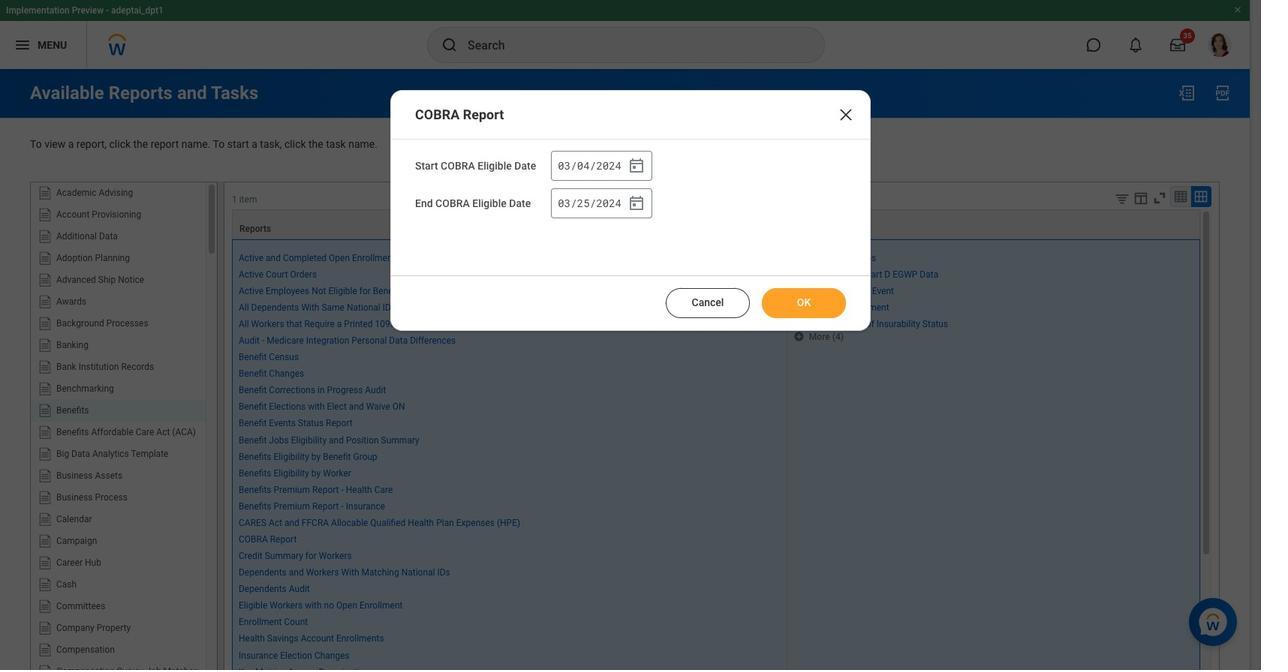 Task type: locate. For each thing, give the bounding box(es) containing it.
0 vertical spatial health
[[346, 485, 372, 495]]

1095-
[[375, 319, 398, 330]]

with down "not"
[[301, 303, 319, 313]]

1 vertical spatial jobs
[[269, 435, 289, 446]]

jobs up change medicare part d egwp data link
[[857, 253, 876, 263]]

all down active court  orders link
[[239, 303, 249, 313]]

audit - medicare integration personal data differences link
[[239, 333, 456, 346]]

1 vertical spatial all
[[239, 319, 249, 330]]

business down big
[[56, 470, 93, 481]]

2 horizontal spatial health
[[408, 518, 434, 529]]

with down in
[[308, 402, 325, 413]]

business for business process
[[56, 492, 93, 503]]

bank
[[56, 362, 76, 372]]

personal
[[352, 336, 387, 346]]

0 horizontal spatial name.
[[181, 138, 211, 150]]

benefits eligibility by benefit group link
[[239, 449, 378, 462]]

2 active from the top
[[239, 269, 264, 280]]

benefit up benefit  changes "link" in the left bottom of the page
[[239, 352, 267, 363]]

export to excel image
[[1178, 84, 1196, 102]]

toolbar
[[1103, 186, 1212, 209]]

open down uncancelled
[[823, 303, 844, 313]]

0 horizontal spatial items selected list
[[239, 250, 520, 671]]

0 vertical spatial audit
[[239, 336, 260, 346]]

1 horizontal spatial national
[[401, 568, 435, 578]]

account down the academic
[[56, 209, 90, 220]]

act up cobra report link
[[269, 518, 282, 529]]

1 vertical spatial medicare
[[267, 336, 304, 346]]

notice
[[118, 275, 144, 285]]

national up printed
[[347, 303, 381, 313]]

jobs inside the active and completed open enrollment status report active court  orders active employees not eligible for benefits all dependents with same national id all workers that require a printed 1095-c form audit - medicare integration personal data differences benefit census benefit  changes benefit corrections in progress audit benefit elections with elect and waive on benefit events status report benefit jobs eligibility and position summary benefits eligibility by benefit group benefits eligibility by worker benefits premium report - health care benefits premium report - insurance cares act and ffcra  allocable qualified health plan expenses (hpe) cobra report credit summary for workers dependents and workers with matching national ids dependents audit eligible workers with no open enrollment enrollment count health savings account  enrollments insurance election changes
[[269, 435, 289, 446]]

0 vertical spatial summary
[[381, 435, 420, 446]]

0 vertical spatial national
[[347, 303, 381, 313]]

1 vertical spatial date
[[509, 197, 531, 209]]

active left court
[[239, 269, 264, 280]]

open right completed
[[329, 253, 350, 263]]

1 vertical spatial change
[[794, 269, 824, 280]]

0 vertical spatial eligibility
[[291, 435, 327, 446]]

reports row
[[232, 209, 1201, 239]]

enrollment up savings
[[239, 618, 282, 628]]

1 vertical spatial insurance
[[239, 651, 278, 661]]

with left no
[[305, 601, 322, 611]]

row
[[232, 239, 1201, 671]]

account
[[56, 209, 90, 220], [301, 634, 334, 645]]

egwp
[[893, 269, 918, 280]]

2024 inside end cobra eligible date group
[[596, 196, 622, 210]]

change medicare part d egwp data link
[[794, 266, 939, 280]]

1 horizontal spatial items selected list
[[794, 250, 948, 330]]

changes down health savings account  enrollments link
[[315, 651, 350, 661]]

evidence
[[828, 319, 864, 330]]

0 vertical spatial date
[[515, 160, 536, 172]]

report up credit summary for workers link
[[270, 535, 297, 545]]

0 horizontal spatial account
[[56, 209, 90, 220]]

2 horizontal spatial status
[[923, 319, 948, 330]]

0 vertical spatial jobs
[[857, 253, 876, 263]]

to left start
[[213, 138, 225, 150]]

0 vertical spatial account
[[56, 209, 90, 220]]

1 vertical spatial summary
[[265, 551, 303, 562]]

0 horizontal spatial national
[[347, 303, 381, 313]]

1 horizontal spatial to
[[213, 138, 225, 150]]

end
[[415, 197, 433, 209]]

close environment banner image
[[1234, 5, 1243, 14]]

1 vertical spatial health
[[408, 518, 434, 529]]

benefits eligibility by worker link
[[239, 465, 351, 479]]

benefit census link
[[239, 349, 299, 363]]

active down active court  orders link
[[239, 286, 264, 296]]

benefit down benefit census "link"
[[239, 369, 267, 379]]

all up benefit census "link"
[[239, 319, 249, 330]]

care up cares act and ffcra  allocable qualified health plan expenses (hpe) link
[[374, 485, 393, 495]]

- up allocable
[[341, 501, 344, 512]]

1 horizontal spatial name.
[[349, 138, 378, 150]]

2 horizontal spatial a
[[337, 319, 342, 330]]

profile logan mcneil element
[[1199, 29, 1241, 62]]

1 vertical spatial active
[[239, 269, 264, 280]]

0 horizontal spatial the
[[133, 138, 148, 150]]

differences
[[410, 336, 456, 346]]

03 left 04
[[558, 158, 571, 172]]

of
[[866, 319, 875, 330]]

2 all from the top
[[239, 319, 249, 330]]

business up 'calendar'
[[56, 492, 93, 503]]

1 horizontal spatial jobs
[[857, 253, 876, 263]]

1 vertical spatial open
[[823, 303, 844, 313]]

cobra up start
[[415, 107, 460, 122]]

id
[[383, 303, 391, 313]]

1 all from the top
[[239, 303, 249, 313]]

1 the from the left
[[133, 138, 148, 150]]

0 vertical spatial medicare
[[826, 269, 864, 280]]

account up election
[[301, 634, 334, 645]]

big data analytics template
[[56, 449, 169, 459]]

1 vertical spatial with
[[305, 601, 322, 611]]

change
[[794, 253, 824, 263], [794, 269, 824, 280]]

2 2024 from the top
[[596, 196, 622, 210]]

03
[[558, 158, 571, 172], [558, 196, 571, 210]]

insurance
[[346, 501, 385, 512], [239, 651, 278, 661]]

changes down the census
[[269, 369, 304, 379]]

1 vertical spatial eligibility
[[274, 452, 309, 462]]

calendar image
[[628, 194, 646, 212]]

0 horizontal spatial medicare
[[267, 336, 304, 346]]

name. right report on the top
[[181, 138, 211, 150]]

for up printed
[[359, 286, 371, 296]]

status down benefit elections with elect and waive on link
[[298, 419, 324, 429]]

with left "matching"
[[341, 568, 359, 578]]

1 change from the top
[[794, 253, 824, 263]]

progress
[[327, 385, 363, 396]]

uncancelled
[[807, 286, 857, 296]]

health down enrollment count link on the bottom left
[[239, 634, 265, 645]]

0 vertical spatial with
[[308, 402, 325, 413]]

report down end
[[426, 253, 452, 263]]

worker
[[323, 468, 351, 479]]

1 horizontal spatial reports
[[240, 224, 271, 234]]

plan
[[436, 518, 454, 529]]

1 vertical spatial 03
[[558, 196, 571, 210]]

implementation preview -   adeptai_dpt1 banner
[[0, 0, 1250, 69]]

the left report on the top
[[133, 138, 148, 150]]

2024 for 03 / 25 / 2024
[[596, 196, 622, 210]]

dependents and workers with matching national ids link
[[239, 565, 450, 578]]

name.
[[181, 138, 211, 150], [349, 138, 378, 150]]

data right egwp
[[920, 269, 939, 280]]

click right report,
[[109, 138, 131, 150]]

0 vertical spatial changes
[[269, 369, 304, 379]]

1 horizontal spatial insurance
[[346, 501, 385, 512]]

c
[[398, 319, 404, 330]]

medicare up fix uncancelled oe event link
[[826, 269, 864, 280]]

items selected list containing active and completed open enrollment status report
[[239, 250, 520, 671]]

0 horizontal spatial care
[[136, 427, 154, 437]]

medicare up the census
[[267, 336, 304, 346]]

03 inside start cobra eligible date group
[[558, 158, 571, 172]]

a inside the active and completed open enrollment status report active court  orders active employees not eligible for benefits all dependents with same national id all workers that require a printed 1095-c form audit - medicare integration personal data differences benefit census benefit  changes benefit corrections in progress audit benefit elections with elect and waive on benefit events status report benefit jobs eligibility and position summary benefits eligibility by benefit group benefits eligibility by worker benefits premium report - health care benefits premium report - insurance cares act and ffcra  allocable qualified health plan expenses (hpe) cobra report credit summary for workers dependents and workers with matching national ids dependents audit eligible workers with no open enrollment enrollment count health savings account  enrollments insurance election changes
[[337, 319, 342, 330]]

0 vertical spatial premium
[[274, 485, 310, 495]]

1 vertical spatial business
[[56, 492, 93, 503]]

/
[[571, 158, 577, 172], [590, 158, 596, 172], [571, 196, 577, 210], [590, 196, 596, 210]]

- inside "banner"
[[106, 5, 109, 16]]

committees
[[56, 601, 105, 612]]

a up audit - medicare integration personal data differences link
[[337, 319, 342, 330]]

calendar image
[[628, 157, 646, 175]]

eligible up end cobra eligible date
[[478, 160, 512, 172]]

2 vertical spatial active
[[239, 286, 264, 296]]

1 vertical spatial status
[[923, 319, 948, 330]]

1 vertical spatial national
[[401, 568, 435, 578]]

background
[[56, 318, 104, 329]]

to left view
[[30, 138, 42, 150]]

benefit events status report link
[[239, 416, 353, 429]]

2024 inside start cobra eligible date group
[[596, 158, 622, 172]]

data
[[99, 231, 118, 241], [920, 269, 939, 280], [389, 336, 408, 346], [71, 449, 90, 459]]

report down elect
[[326, 419, 353, 429]]

0 vertical spatial 2024
[[596, 158, 622, 172]]

elections
[[269, 402, 306, 413]]

active
[[239, 253, 264, 263], [239, 269, 264, 280], [239, 286, 264, 296]]

processes
[[106, 318, 148, 329]]

0 horizontal spatial jobs
[[269, 435, 289, 446]]

report
[[463, 107, 504, 122], [426, 253, 452, 263], [326, 419, 353, 429], [312, 485, 339, 495], [312, 501, 339, 512], [270, 535, 297, 545]]

2 premium from the top
[[274, 501, 310, 512]]

0 horizontal spatial to
[[30, 138, 42, 150]]

cobra
[[415, 107, 460, 122], [441, 160, 475, 172], [436, 197, 470, 209], [239, 535, 268, 545]]

audit up eligible workers with no open enrollment link on the left of page
[[289, 584, 310, 595]]

1 vertical spatial dependents
[[239, 568, 287, 578]]

status down end
[[398, 253, 423, 263]]

2 items selected list from the left
[[794, 250, 948, 330]]

x image
[[837, 106, 855, 124]]

date up the 'reports' popup button
[[509, 197, 531, 209]]

reports down item
[[240, 224, 271, 234]]

1 horizontal spatial care
[[374, 485, 393, 495]]

2 by from the top
[[311, 468, 321, 479]]

initiate open enrollment link
[[794, 300, 890, 313]]

2 click from the left
[[285, 138, 306, 150]]

act
[[156, 427, 170, 437], [269, 518, 282, 529]]

account inside the active and completed open enrollment status report active court  orders active employees not eligible for benefits all dependents with same national id all workers that require a printed 1095-c form audit - medicare integration personal data differences benefit census benefit  changes benefit corrections in progress audit benefit elections with elect and waive on benefit events status report benefit jobs eligibility and position summary benefits eligibility by benefit group benefits eligibility by worker benefits premium report - health care benefits premium report - insurance cares act and ffcra  allocable qualified health plan expenses (hpe) cobra report credit summary for workers dependents and workers with matching national ids dependents audit eligible workers with no open enrollment enrollment count health savings account  enrollments insurance election changes
[[301, 634, 334, 645]]

benefit elections with elect and waive on link
[[239, 399, 405, 413]]

/ left the 25
[[571, 196, 577, 210]]

0 vertical spatial by
[[311, 452, 321, 462]]

enrollment down "matching"
[[360, 601, 403, 611]]

by down benefit jobs eligibility and position summary link
[[311, 452, 321, 462]]

benefits
[[373, 286, 406, 296], [56, 405, 89, 416], [56, 427, 89, 437], [239, 452, 271, 462], [239, 468, 271, 479], [239, 485, 271, 495], [239, 501, 271, 512]]

dependents audit link
[[239, 581, 310, 595]]

0 horizontal spatial insurance
[[239, 651, 278, 661]]

data inside the active and completed open enrollment status report active court  orders active employees not eligible for benefits all dependents with same national id all workers that require a printed 1095-c form audit - medicare integration personal data differences benefit census benefit  changes benefit corrections in progress audit benefit elections with elect and waive on benefit events status report benefit jobs eligibility and position summary benefits eligibility by benefit group benefits eligibility by worker benefits premium report - health care benefits premium report - insurance cares act and ffcra  allocable qualified health plan expenses (hpe) cobra report credit summary for workers dependents and workers with matching national ids dependents audit eligible workers with no open enrollment enrollment count health savings account  enrollments insurance election changes
[[389, 336, 408, 346]]

count
[[284, 618, 308, 628]]

dependents up enrollment count link on the bottom left
[[239, 584, 287, 595]]

all
[[239, 303, 249, 313], [239, 319, 249, 330]]

analytics
[[92, 449, 129, 459]]

0 horizontal spatial status
[[298, 419, 324, 429]]

report up start cobra eligible date
[[463, 107, 504, 122]]

business
[[56, 470, 93, 481], [56, 492, 93, 503]]

premium down the 'benefits eligibility by worker' link
[[274, 485, 310, 495]]

0 horizontal spatial with
[[301, 303, 319, 313]]

status
[[398, 253, 423, 263], [923, 319, 948, 330], [298, 419, 324, 429]]

0 horizontal spatial reports
[[109, 83, 173, 104]]

campaign
[[56, 536, 97, 546]]

care
[[136, 427, 154, 437], [374, 485, 393, 495]]

1 vertical spatial for
[[305, 551, 317, 562]]

notifications large image
[[1129, 38, 1144, 53]]

audit up waive
[[365, 385, 386, 396]]

1 vertical spatial premium
[[274, 501, 310, 512]]

open inside change benefit jobs change medicare part d egwp data fix uncancelled oe event initiate open enrollment manage evidence of insurability status
[[823, 303, 844, 313]]

2 vertical spatial open
[[336, 601, 357, 611]]

expenses
[[456, 518, 495, 529]]

the left task
[[309, 138, 323, 150]]

business process
[[56, 492, 128, 503]]

03 left the 25
[[558, 196, 571, 210]]

national left ids
[[401, 568, 435, 578]]

03 inside end cobra eligible date group
[[558, 196, 571, 210]]

act inside the active and completed open enrollment status report active court  orders active employees not eligible for benefits all dependents with same national id all workers that require a printed 1095-c form audit - medicare integration personal data differences benefit census benefit  changes benefit corrections in progress audit benefit elections with elect and waive on benefit events status report benefit jobs eligibility and position summary benefits eligibility by benefit group benefits eligibility by worker benefits premium report - health care benefits premium report - insurance cares act and ffcra  allocable qualified health plan expenses (hpe) cobra report credit summary for workers dependents and workers with matching national ids dependents audit eligible workers with no open enrollment enrollment count health savings account  enrollments insurance election changes
[[269, 518, 282, 529]]

2 horizontal spatial audit
[[365, 385, 386, 396]]

audit up benefit census "link"
[[239, 336, 260, 346]]

1 horizontal spatial with
[[341, 568, 359, 578]]

1 horizontal spatial medicare
[[826, 269, 864, 280]]

1 horizontal spatial the
[[309, 138, 323, 150]]

0 vertical spatial open
[[329, 253, 350, 263]]

1 business from the top
[[56, 470, 93, 481]]

available reports and tasks
[[30, 83, 259, 104]]

for
[[359, 286, 371, 296], [305, 551, 317, 562]]

0 vertical spatial all
[[239, 303, 249, 313]]

benefit jobs eligibility and position summary link
[[239, 432, 420, 446]]

premium up ffcra
[[274, 501, 310, 512]]

1 click from the left
[[109, 138, 131, 150]]

report,
[[76, 138, 107, 150]]

care up template
[[136, 427, 154, 437]]

1 vertical spatial with
[[341, 568, 359, 578]]

eligibility up benefits eligibility by benefit group link
[[291, 435, 327, 446]]

act left (aca)
[[156, 427, 170, 437]]

1 vertical spatial account
[[301, 634, 334, 645]]

- right preview
[[106, 5, 109, 16]]

2024 for 03 / 04 / 2024
[[596, 158, 622, 172]]

summary down cobra report link
[[265, 551, 303, 562]]

credit
[[239, 551, 263, 562]]

toolbar inside available reports and tasks main content
[[1103, 186, 1212, 209]]

benefit
[[826, 253, 854, 263], [239, 352, 267, 363], [239, 369, 267, 379], [239, 385, 267, 396], [239, 402, 267, 413], [239, 419, 267, 429], [239, 435, 267, 446], [323, 452, 351, 462]]

cobra down the cares
[[239, 535, 268, 545]]

2 vertical spatial audit
[[289, 584, 310, 595]]

name. right task
[[349, 138, 378, 150]]

workers up count
[[270, 601, 303, 611]]

active up active court  orders link
[[239, 253, 264, 263]]

cobra report dialog
[[390, 90, 871, 331]]

end cobra eligible date
[[415, 197, 531, 209]]

(hpe)
[[497, 518, 520, 529]]

1 horizontal spatial a
[[252, 138, 257, 150]]

1 by from the top
[[311, 452, 321, 462]]

/ right 04
[[590, 158, 596, 172]]

0 vertical spatial care
[[136, 427, 154, 437]]

compensation
[[56, 645, 115, 655]]

date left 04
[[515, 160, 536, 172]]

background processes
[[56, 318, 148, 329]]

2 03 from the top
[[558, 196, 571, 210]]

inbox large image
[[1171, 38, 1186, 53]]

academic advising
[[56, 187, 133, 198]]

jobs
[[857, 253, 876, 263], [269, 435, 289, 446]]

process
[[95, 492, 128, 503]]

2 vertical spatial dependents
[[239, 584, 287, 595]]

eligibility up the 'benefits eligibility by worker' link
[[274, 452, 309, 462]]

2 change from the top
[[794, 269, 824, 280]]

1 horizontal spatial act
[[269, 518, 282, 529]]

cobra right start
[[441, 160, 475, 172]]

1 horizontal spatial status
[[398, 253, 423, 263]]

orders
[[290, 269, 317, 280]]

2 business from the top
[[56, 492, 93, 503]]

2 vertical spatial health
[[239, 634, 265, 645]]

1 premium from the top
[[274, 485, 310, 495]]

manage
[[794, 319, 826, 330]]

end cobra eligible date group
[[551, 188, 653, 219]]

for down ffcra
[[305, 551, 317, 562]]

jobs down events
[[269, 435, 289, 446]]

report inside cobra report dialog
[[463, 107, 504, 122]]

a
[[68, 138, 74, 150], [252, 138, 257, 150], [337, 319, 342, 330]]

click right task,
[[285, 138, 306, 150]]

summary down on
[[381, 435, 420, 446]]

0 vertical spatial dependents
[[251, 303, 299, 313]]

row containing active and completed open enrollment status report
[[232, 239, 1201, 671]]

benefits premium report - health care link
[[239, 482, 393, 495]]

1 vertical spatial 2024
[[596, 196, 622, 210]]

0 vertical spatial change
[[794, 253, 824, 263]]

04
[[577, 158, 590, 172]]

enrollment up manage evidence of insurability status link
[[846, 303, 890, 313]]

0 vertical spatial insurance
[[346, 501, 385, 512]]

a right start
[[252, 138, 257, 150]]

1 items selected list from the left
[[239, 250, 520, 671]]

dependents down employees
[[251, 303, 299, 313]]

search image
[[441, 36, 459, 54]]

0 vertical spatial business
[[56, 470, 93, 481]]

0 horizontal spatial audit
[[239, 336, 260, 346]]

initiate
[[794, 303, 821, 313]]

0 vertical spatial 03
[[558, 158, 571, 172]]

1 horizontal spatial account
[[301, 634, 334, 645]]

open right no
[[336, 601, 357, 611]]

1 03 from the top
[[558, 158, 571, 172]]

the
[[133, 138, 148, 150], [309, 138, 323, 150]]

-
[[106, 5, 109, 16], [262, 336, 265, 346], [341, 485, 344, 495], [341, 501, 344, 512]]

all dependents with same national id link
[[239, 300, 391, 313]]

items selected list
[[239, 250, 520, 671], [794, 250, 948, 330]]

group
[[353, 452, 378, 462]]

dependents up dependents audit link
[[239, 568, 287, 578]]

1 vertical spatial care
[[374, 485, 393, 495]]

to
[[30, 138, 42, 150], [213, 138, 225, 150]]

0 vertical spatial active
[[239, 253, 264, 263]]

1 horizontal spatial for
[[359, 286, 371, 296]]

cobra report
[[415, 107, 504, 122]]

0 vertical spatial act
[[156, 427, 170, 437]]

1 2024 from the top
[[596, 158, 622, 172]]

a right view
[[68, 138, 74, 150]]

benefit up change medicare part d egwp data link
[[826, 253, 854, 263]]

available reports and tasks main content
[[0, 69, 1250, 671]]

1 vertical spatial reports
[[240, 224, 271, 234]]



Task type: describe. For each thing, give the bounding box(es) containing it.
benchmarking
[[56, 383, 114, 394]]

medicare inside change benefit jobs change medicare part d egwp data fix uncancelled oe event initiate open enrollment manage evidence of insurability status
[[826, 269, 864, 280]]

qualified
[[370, 518, 406, 529]]

not
[[312, 286, 326, 296]]

change benefit jobs link
[[794, 250, 876, 263]]

and left "position"
[[329, 435, 344, 446]]

/ right the 25
[[590, 196, 596, 210]]

d
[[885, 269, 891, 280]]

active court  orders link
[[239, 266, 317, 280]]

assets
[[95, 470, 123, 481]]

0 horizontal spatial for
[[305, 551, 317, 562]]

same
[[322, 303, 345, 313]]

enrollment inside change benefit jobs change medicare part d egwp data fix uncancelled oe event initiate open enrollment manage evidence of insurability status
[[846, 303, 890, 313]]

eligible workers with no open enrollment link
[[239, 598, 403, 611]]

cobra right end
[[436, 197, 470, 209]]

adoption
[[56, 253, 93, 263]]

0 horizontal spatial health
[[239, 634, 265, 645]]

and left ffcra
[[285, 518, 299, 529]]

preview
[[72, 5, 104, 16]]

advanced
[[56, 275, 96, 285]]

fix uncancelled oe event link
[[794, 283, 894, 296]]

workers up eligible workers with no open enrollment link on the left of page
[[306, 568, 339, 578]]

expand table image
[[1194, 189, 1209, 204]]

0 horizontal spatial act
[[156, 427, 170, 437]]

insurability
[[877, 319, 920, 330]]

matching
[[362, 568, 399, 578]]

benefit left elections at the left bottom
[[239, 402, 267, 413]]

hub
[[85, 558, 101, 568]]

advising
[[99, 187, 133, 198]]

report down worker
[[312, 485, 339, 495]]

calendar
[[56, 514, 92, 525]]

cobra inside the active and completed open enrollment status report active court  orders active employees not eligible for benefits all dependents with same national id all workers that require a printed 1095-c form audit - medicare integration personal data differences benefit census benefit  changes benefit corrections in progress audit benefit elections with elect and waive on benefit events status report benefit jobs eligibility and position summary benefits eligibility by benefit group benefits eligibility by worker benefits premium report - health care benefits premium report - insurance cares act and ffcra  allocable qualified health plan expenses (hpe) cobra report credit summary for workers dependents and workers with matching national ids dependents audit eligible workers with no open enrollment enrollment count health savings account  enrollments insurance election changes
[[239, 535, 268, 545]]

eligible up the 'reports' popup button
[[472, 197, 507, 209]]

and left tasks
[[177, 83, 207, 104]]

2 vertical spatial status
[[298, 419, 324, 429]]

printed
[[344, 319, 373, 330]]

task,
[[260, 138, 282, 150]]

workers left 'that'
[[251, 319, 284, 330]]

business assets
[[56, 470, 123, 481]]

ids
[[437, 568, 450, 578]]

cash
[[56, 579, 77, 590]]

bank institution records
[[56, 362, 154, 372]]

election
[[280, 651, 312, 661]]

start
[[227, 138, 249, 150]]

- down worker
[[341, 485, 344, 495]]

1 horizontal spatial health
[[346, 485, 372, 495]]

03 for 03 / 25 / 2024
[[558, 196, 571, 210]]

career hub
[[56, 558, 101, 568]]

cares act and ffcra  allocable qualified health plan expenses (hpe) link
[[239, 515, 520, 529]]

0 horizontal spatial summary
[[265, 551, 303, 562]]

1 active from the top
[[239, 253, 264, 263]]

cobra report link
[[239, 532, 297, 545]]

1 to from the left
[[30, 138, 42, 150]]

benefit left events
[[239, 419, 267, 429]]

company property
[[56, 623, 131, 633]]

benefit up worker
[[323, 452, 351, 462]]

data up planning
[[99, 231, 118, 241]]

start cobra eligible date group
[[551, 151, 653, 181]]

(aca)
[[172, 427, 196, 437]]

enrollments
[[336, 634, 384, 645]]

03 for 03 / 04 / 2024
[[558, 158, 571, 172]]

/ left 04
[[571, 158, 577, 172]]

0 horizontal spatial changes
[[269, 369, 304, 379]]

1 vertical spatial changes
[[315, 651, 350, 661]]

tasks
[[211, 83, 259, 104]]

2 name. from the left
[[349, 138, 378, 150]]

2 vertical spatial eligibility
[[274, 468, 309, 479]]

2 to from the left
[[213, 138, 225, 150]]

benefit down benefit  changes "link" in the left bottom of the page
[[239, 385, 267, 396]]

additional
[[56, 231, 97, 241]]

elect
[[327, 402, 347, 413]]

fix
[[794, 286, 805, 296]]

company
[[56, 623, 94, 633]]

date for 03 / 04 / 2024
[[515, 160, 536, 172]]

credit summary for workers link
[[239, 548, 352, 562]]

academic
[[56, 187, 96, 198]]

1 vertical spatial audit
[[365, 385, 386, 396]]

require
[[304, 319, 335, 330]]

cancel
[[692, 297, 724, 309]]

click to view/edit grid preferences image
[[1133, 190, 1150, 206]]

date for 03 / 25 / 2024
[[509, 197, 531, 209]]

reports button
[[233, 210, 787, 239]]

benefit down "benefit events status report" link
[[239, 435, 267, 446]]

- up benefit census "link"
[[262, 336, 265, 346]]

career
[[56, 558, 83, 568]]

benefit  changes link
[[239, 366, 304, 379]]

employees
[[266, 286, 310, 296]]

1 horizontal spatial summary
[[381, 435, 420, 446]]

change benefit jobs change medicare part d egwp data fix uncancelled oe event initiate open enrollment manage evidence of insurability status
[[794, 253, 948, 330]]

report up ffcra
[[312, 501, 339, 512]]

0 vertical spatial status
[[398, 253, 423, 263]]

1
[[232, 194, 237, 205]]

0 horizontal spatial a
[[68, 138, 74, 150]]

enrollment up 'id'
[[352, 253, 395, 263]]

eligible up same
[[329, 286, 357, 296]]

institution
[[79, 362, 119, 372]]

waive
[[366, 402, 390, 413]]

workers up dependents and workers with matching national ids link
[[319, 551, 352, 562]]

view
[[44, 138, 66, 150]]

and right elect
[[349, 402, 364, 413]]

position
[[346, 435, 379, 446]]

affordable
[[91, 427, 133, 437]]

and down credit summary for workers link
[[289, 568, 304, 578]]

0 vertical spatial with
[[301, 303, 319, 313]]

ship
[[98, 275, 116, 285]]

business for business assets
[[56, 470, 93, 481]]

item
[[239, 194, 257, 205]]

ffcra
[[302, 518, 329, 529]]

task
[[326, 138, 346, 150]]

census
[[269, 352, 299, 363]]

insurance election changes link
[[239, 648, 350, 661]]

3 active from the top
[[239, 286, 264, 296]]

implementation
[[6, 5, 70, 16]]

1 name. from the left
[[181, 138, 211, 150]]

benefit inside change benefit jobs change medicare part d egwp data fix uncancelled oe event initiate open enrollment manage evidence of insurability status
[[826, 253, 854, 263]]

provisioning
[[92, 209, 141, 220]]

0 vertical spatial reports
[[109, 83, 173, 104]]

03 / 04 / 2024
[[558, 158, 622, 172]]

available
[[30, 83, 104, 104]]

medicare inside the active and completed open enrollment status report active court  orders active employees not eligible for benefits all dependents with same national id all workers that require a printed 1095-c form audit - medicare integration personal data differences benefit census benefit  changes benefit corrections in progress audit benefit elections with elect and waive on benefit events status report benefit jobs eligibility and position summary benefits eligibility by benefit group benefits eligibility by worker benefits premium report - health care benefits premium report - insurance cares act and ffcra  allocable qualified health plan expenses (hpe) cobra report credit summary for workers dependents and workers with matching national ids dependents audit eligible workers with no open enrollment enrollment count health savings account  enrollments insurance election changes
[[267, 336, 304, 346]]

items selected list containing change benefit jobs
[[794, 250, 948, 330]]

data inside change benefit jobs change medicare part d egwp data fix uncancelled oe event initiate open enrollment manage evidence of insurability status
[[920, 269, 939, 280]]

eligible up enrollment count link on the bottom left
[[239, 601, 268, 611]]

active and completed open enrollment status report active court  orders active employees not eligible for benefits all dependents with same national id all workers that require a printed 1095-c form audit - medicare integration personal data differences benefit census benefit  changes benefit corrections in progress audit benefit elections with elect and waive on benefit events status report benefit jobs eligibility and position summary benefits eligibility by benefit group benefits eligibility by worker benefits premium report - health care benefits premium report - insurance cares act and ffcra  allocable qualified health plan expenses (hpe) cobra report credit summary for workers dependents and workers with matching national ids dependents audit eligible workers with no open enrollment enrollment count health savings account  enrollments insurance election changes
[[239, 253, 520, 661]]

that
[[286, 319, 302, 330]]

big
[[56, 449, 69, 459]]

and up active court  orders link
[[266, 253, 281, 263]]

implementation preview -   adeptai_dpt1
[[6, 5, 164, 16]]

table image
[[1174, 189, 1189, 204]]

enrollment count link
[[239, 614, 308, 628]]

additional data
[[56, 231, 118, 241]]

2 the from the left
[[309, 138, 323, 150]]

25
[[577, 196, 590, 210]]

data right big
[[71, 449, 90, 459]]

status inside change benefit jobs change medicare part d egwp data fix uncancelled oe event initiate open enrollment manage evidence of insurability status
[[923, 319, 948, 330]]

planning
[[95, 253, 130, 263]]

care inside the active and completed open enrollment status report active court  orders active employees not eligible for benefits all dependents with same national id all workers that require a printed 1095-c form audit - medicare integration personal data differences benefit census benefit  changes benefit corrections in progress audit benefit elections with elect and waive on benefit events status report benefit jobs eligibility and position summary benefits eligibility by benefit group benefits eligibility by worker benefits premium report - health care benefits premium report - insurance cares act and ffcra  allocable qualified health plan expenses (hpe) cobra report credit summary for workers dependents and workers with matching national ids dependents audit eligible workers with no open enrollment enrollment count health savings account  enrollments insurance election changes
[[374, 485, 393, 495]]

start cobra eligible date
[[415, 160, 536, 172]]

integration
[[306, 336, 349, 346]]

jobs inside change benefit jobs change medicare part d egwp data fix uncancelled oe event initiate open enrollment manage evidence of insurability status
[[857, 253, 876, 263]]

0 vertical spatial for
[[359, 286, 371, 296]]

health savings account  enrollments link
[[239, 631, 384, 645]]

reports inside popup button
[[240, 224, 271, 234]]

property
[[97, 623, 131, 633]]

advanced ship notice
[[56, 275, 144, 285]]

fullscreen image
[[1152, 190, 1168, 206]]

select to filter grid data image
[[1114, 190, 1131, 206]]

banking
[[56, 340, 89, 350]]

view printable version (pdf) image
[[1214, 84, 1232, 102]]

awards
[[56, 296, 86, 307]]

benefit corrections in progress audit link
[[239, 382, 386, 396]]

on
[[392, 402, 405, 413]]



Task type: vqa. For each thing, say whether or not it's contained in the screenshot.
Close Bulk Approve icon
no



